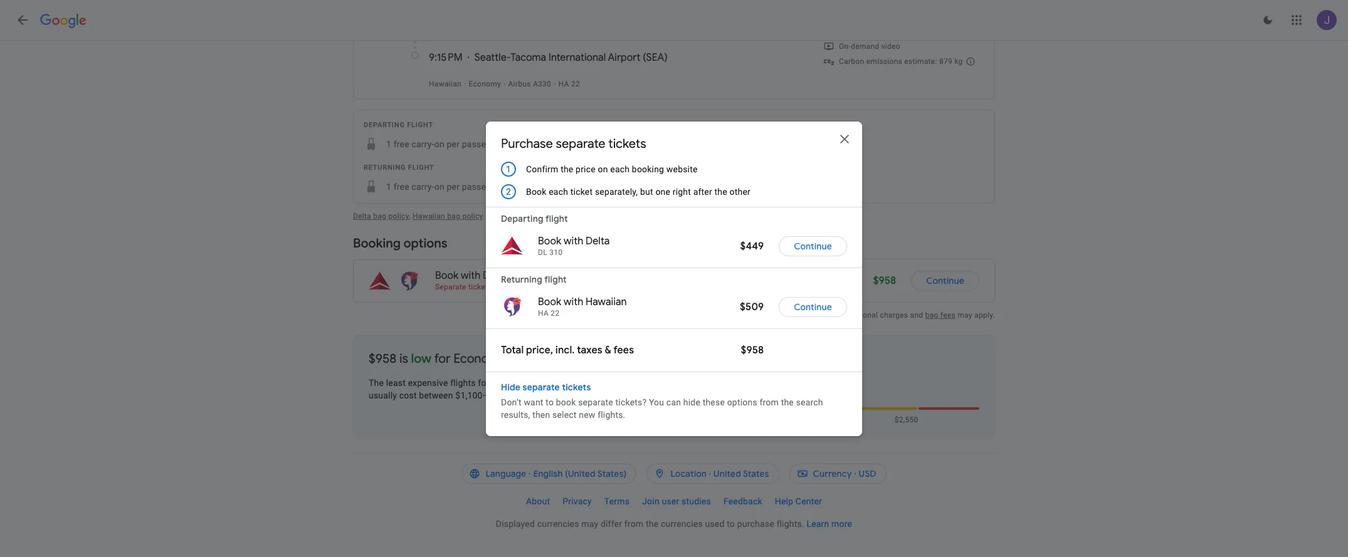 Task type: describe. For each thing, give the bounding box(es) containing it.
demand
[[851, 42, 880, 51]]

flights. inside hide separate tickets don't want to book separate tickets? you can hide these options from the search results, then select new flights.
[[598, 410, 626, 420]]

2 vertical spatial to
[[727, 520, 735, 530]]

english
[[534, 469, 563, 480]]

continue for $449
[[794, 241, 833, 252]]

usd
[[859, 469, 877, 480]]

1 policy from the left
[[389, 212, 409, 221]]

more
[[832, 520, 853, 530]]

1 horizontal spatial each
[[611, 164, 630, 174]]

1 vertical spatial on
[[598, 164, 608, 174]]

the for the least expensive flights for similar trips to honolulu usually cost between $1,100–2,550.
[[369, 378, 384, 388]]

1 passenger from the top
[[462, 139, 504, 149]]

the right after
[[715, 187, 728, 197]]

—
[[509, 351, 520, 367]]

509 US dollars text field
[[740, 301, 764, 313]]

tickets for hide separate tickets don't want to book separate tickets? you can hide these options from the search results, then select new flights.
[[562, 382, 591, 393]]

is
[[400, 351, 408, 367]]

usual
[[633, 351, 662, 367]]

2 currencies from the left
[[661, 520, 703, 530]]

feedback link
[[718, 492, 769, 512]]

to inside the least expensive flights for similar trips to honolulu usually cost between $1,100–2,550.
[[542, 378, 550, 388]]

usually
[[369, 391, 397, 401]]

user
[[662, 497, 680, 507]]

privacy
[[563, 497, 592, 507]]

these
[[703, 397, 725, 407]]

required
[[710, 311, 739, 320]]

delta bag policy link
[[353, 212, 409, 221]]

similar
[[492, 378, 519, 388]]

prices
[[658, 311, 680, 320]]

travel time: 5 hr 45 min
[[429, 33, 523, 43]]

1 vertical spatial departing
[[501, 213, 544, 224]]

book for book each ticket separately, but one right after the other
[[526, 187, 547, 197]]

purchase
[[501, 136, 553, 152]]

delta bag policy , hawaiian bag policy
[[353, 212, 483, 221]]

emissions
[[867, 57, 903, 66]]

1 1 free carry-on per passenger from the top
[[386, 139, 504, 149]]

$958 is low for economy — $503 cheaper than usual
[[369, 351, 662, 367]]

expensive
[[408, 378, 448, 388]]

bag up confirm the price on each booking website
[[598, 139, 613, 149]]

confirm
[[526, 164, 559, 174]]

the for the 2 tickets in your itinerary must be booked individually
[[504, 283, 518, 292]]

prices include required taxes + fees for 3 passengers. optional charges and bag fees may apply.
[[658, 311, 996, 320]]

hide separate tickets don't want to book separate tickets? you can hide these options from the search results, then select new flights.
[[501, 382, 824, 420]]

checked for 1st checked bag per passenger:
[[562, 139, 595, 149]]

close dialog image
[[838, 131, 853, 146]]

for inside the least expensive flights for similar trips to honolulu usually cost between $1,100–2,550.
[[478, 378, 490, 388]]

bag right and
[[926, 311, 939, 320]]

new
[[579, 410, 596, 420]]

$503
[[523, 351, 552, 367]]

book
[[556, 397, 576, 407]]

449 US dollars text field
[[741, 240, 764, 253]]

about
[[526, 497, 550, 507]]

0 vertical spatial economy
[[469, 80, 501, 89]]

airbus a330
[[508, 80, 552, 89]]

taxes for +
[[741, 311, 760, 320]]

one
[[656, 187, 671, 197]]

the inside hide separate tickets don't want to book separate tickets? you can hide these options from the search results, then select new flights.
[[782, 397, 794, 407]]

hr
[[485, 33, 493, 43]]

can
[[667, 397, 681, 407]]

0 horizontal spatial from
[[625, 520, 644, 530]]

cheaper
[[555, 351, 602, 367]]

$30
[[677, 182, 692, 192]]

Arrival time: 9:15 PM. text field
[[429, 52, 463, 64]]

1 vertical spatial economy
[[454, 351, 506, 367]]

1 vertical spatial may
[[582, 520, 599, 530]]

+
[[762, 311, 766, 320]]

states)
[[598, 469, 627, 480]]

2 1 free carry-on per passenger from the top
[[386, 182, 504, 192]]

don't
[[501, 397, 522, 407]]

the least expensive flights for similar trips to honolulu usually cost between $1,100–2,550.
[[369, 378, 588, 401]]

video
[[882, 42, 901, 51]]

taxes for &
[[577, 344, 603, 357]]

states
[[743, 469, 770, 480]]

honolulu
[[552, 378, 588, 388]]

carbon
[[839, 57, 865, 66]]

than
[[605, 351, 630, 367]]

1st for 1st checked bag per passenger: $30 (1 included in total)
[[547, 182, 560, 192]]

separate for purchase
[[556, 136, 606, 152]]

0 horizontal spatial for
[[434, 351, 451, 367]]

continue button for $509
[[779, 292, 848, 322]]

learn
[[807, 520, 830, 530]]

help center link
[[769, 492, 829, 512]]

tickets down 'book with delta, hawaiian'
[[469, 283, 492, 292]]

after
[[694, 187, 713, 197]]

help
[[775, 497, 794, 507]]

total
[[501, 344, 524, 357]]

0 vertical spatial in
[[741, 182, 748, 192]]

1 vertical spatial 1
[[506, 164, 511, 174]]

itinerary
[[578, 283, 606, 292]]

flights
[[451, 378, 476, 388]]

2 horizontal spatial for
[[785, 311, 795, 320]]

with for hawaiian
[[564, 296, 584, 308]]

seattle-tacoma international airport (sea)
[[475, 52, 668, 64]]

united
[[714, 469, 742, 480]]

$2,550
[[895, 416, 919, 425]]

book for book with delta dl 310
[[538, 235, 562, 248]]

0 horizontal spatial delta
[[353, 212, 371, 221]]

must
[[608, 283, 626, 292]]

min
[[508, 33, 523, 43]]

bag down confirm the price on each booking website
[[598, 182, 613, 192]]

2 vertical spatial separate
[[579, 397, 614, 407]]

Flight number HA 22 text field
[[538, 309, 560, 318]]

0 vertical spatial may
[[958, 311, 973, 320]]

from inside hide separate tickets don't want to book separate tickets? you can hide these options from the search results, then select new flights.
[[760, 397, 779, 407]]

international
[[549, 52, 606, 64]]

0 horizontal spatial $958
[[369, 351, 397, 367]]

22
[[551, 309, 560, 318]]

310
[[550, 248, 563, 257]]

learn more about price insights image
[[516, 391, 526, 401]]

0 vertical spatial 1
[[386, 139, 392, 149]]

used
[[705, 520, 725, 530]]

with for delta,
[[461, 270, 481, 282]]

1st checked bag per passenger:
[[547, 139, 677, 149]]

booking options
[[353, 236, 448, 252]]

trips
[[521, 378, 540, 388]]

search
[[797, 397, 824, 407]]



Task type: locate. For each thing, give the bounding box(es) containing it.
with up separate tickets on the bottom of page
[[461, 270, 481, 282]]

continue for $509
[[794, 301, 833, 313]]

book for book with hawaiian ha 22
[[538, 296, 562, 308]]

continue right $449 text box
[[794, 241, 833, 252]]

least
[[386, 378, 406, 388]]

1 vertical spatial carry-
[[412, 182, 435, 192]]

the left price
[[561, 164, 574, 174]]

1 horizontal spatial fees
[[768, 311, 783, 320]]

checked
[[562, 139, 595, 149], [562, 182, 595, 192]]

to
[[542, 378, 550, 388], [546, 397, 554, 407], [727, 520, 735, 530]]

incl.
[[556, 344, 575, 357]]

0 horizontal spatial returning flight
[[364, 164, 435, 172]]

departing flight
[[364, 121, 433, 129], [501, 213, 568, 224]]

fees right +
[[768, 311, 783, 320]]

delta up booking
[[353, 212, 371, 221]]

the down "join"
[[646, 520, 659, 530]]

1 horizontal spatial returning flight
[[501, 274, 567, 285]]

a330
[[533, 80, 552, 89]]

2 policy from the left
[[463, 212, 483, 221]]

2 vertical spatial on
[[435, 182, 445, 192]]

0 vertical spatial 1 free carry-on per passenger
[[386, 139, 504, 149]]

0 horizontal spatial in
[[552, 283, 558, 292]]

continue right +
[[794, 301, 833, 313]]

1 vertical spatial free
[[394, 182, 410, 192]]

hawaiian down the 2 tickets in your itinerary must be booked individually at the bottom of page
[[586, 296, 627, 308]]

book with delta, hawaiian
[[435, 270, 553, 282]]

taxes left the &
[[577, 344, 603, 357]]

2 1st from the top
[[547, 182, 560, 192]]

1 vertical spatial returning flight
[[501, 274, 567, 285]]

0 vertical spatial continue
[[794, 241, 833, 252]]

2 vertical spatial continue button
[[779, 292, 848, 322]]

included
[[705, 182, 739, 192]]

with inside book with hawaiian ha 22
[[564, 296, 584, 308]]

first checked bag costs 30 us dollars per passenger (1 included in total) element up booking
[[524, 137, 772, 152]]

0 vertical spatial flights.
[[598, 410, 626, 420]]

9:15 pm
[[429, 52, 463, 64]]

terms link
[[598, 492, 636, 512]]

1 horizontal spatial options
[[728, 397, 758, 407]]

bag right , at the left
[[447, 212, 461, 221]]

hawaiian bag policy link
[[413, 212, 483, 221]]

0 vertical spatial passenger:
[[630, 139, 674, 149]]

1 vertical spatial delta
[[586, 235, 610, 248]]

economy up flights at the left
[[454, 351, 506, 367]]

(united
[[565, 469, 596, 480]]

returning down dl
[[501, 274, 543, 285]]

may
[[958, 311, 973, 320], [582, 520, 599, 530]]

1 horizontal spatial may
[[958, 311, 973, 320]]

for left 3
[[785, 311, 795, 320]]

1 vertical spatial 2
[[520, 283, 524, 292]]

2 passenger: from the top
[[630, 182, 674, 192]]

book with delta dl 310
[[538, 235, 610, 257]]

booking
[[632, 164, 664, 174]]

1 horizontal spatial flights.
[[777, 520, 805, 530]]

economy
[[469, 80, 501, 89], [454, 351, 506, 367]]

1 vertical spatial passenger:
[[630, 182, 674, 192]]

continue button right +
[[779, 292, 848, 322]]

on
[[435, 139, 445, 149], [598, 164, 608, 174], [435, 182, 445, 192]]

studies
[[682, 497, 711, 507]]

tickets up confirm the price on each booking website
[[609, 136, 647, 152]]

continue button for $958
[[912, 271, 980, 291]]

0 horizontal spatial departing flight
[[364, 121, 433, 129]]

delta inside book with delta dl 310
[[586, 235, 610, 248]]

time:
[[456, 33, 476, 43]]

with up your
[[564, 235, 584, 248]]

to right trips
[[542, 378, 550, 388]]

continue button up the bag fees button
[[912, 271, 980, 291]]

options inside hide separate tickets don't want to book separate tickets? you can hide these options from the search results, then select new flights.
[[728, 397, 758, 407]]

hawaiian down 9:15 pm at the left of the page
[[429, 80, 462, 89]]

for right low
[[434, 351, 451, 367]]

1 horizontal spatial departing
[[501, 213, 544, 224]]

2 free from the top
[[394, 182, 410, 192]]

tickets for the 2 tickets in your itinerary must be booked individually
[[526, 283, 550, 292]]

book
[[526, 187, 547, 197], [538, 235, 562, 248], [435, 270, 459, 282], [538, 296, 562, 308]]

2 passenger from the top
[[462, 182, 504, 192]]

0 horizontal spatial taxes
[[577, 344, 603, 357]]

kg
[[955, 57, 963, 66]]

2
[[506, 187, 511, 197], [520, 283, 524, 292]]

1 vertical spatial continue button
[[912, 271, 980, 291]]

$958 down +
[[741, 344, 764, 357]]

delta,
[[483, 270, 510, 282]]

2 down 'book with delta, hawaiian'
[[520, 283, 524, 292]]

with inside book with delta dl 310
[[564, 235, 584, 248]]

1 passenger: from the top
[[630, 139, 674, 149]]

1 horizontal spatial 958 us dollars text field
[[874, 275, 897, 287]]

apply.
[[975, 311, 996, 320]]

1 vertical spatial taxes
[[577, 344, 603, 357]]

from
[[760, 397, 779, 407], [625, 520, 644, 530]]

0 vertical spatial taxes
[[741, 311, 760, 320]]

in
[[741, 182, 748, 192], [552, 283, 558, 292]]

5
[[478, 33, 483, 43]]

first checked bag costs 30 us dollars per passenger (1 included in total) element
[[524, 137, 772, 152], [524, 180, 772, 195]]

for up $1,100–2,550.
[[478, 378, 490, 388]]

feedback
[[724, 497, 763, 507]]

separate up new at the left bottom of the page
[[579, 397, 614, 407]]

1 vertical spatial 958 us dollars text field
[[741, 344, 764, 357]]

0 horizontal spatial departing
[[364, 121, 405, 129]]

each up separately,
[[611, 164, 630, 174]]

0 horizontal spatial may
[[582, 520, 599, 530]]

flights. down help
[[777, 520, 805, 530]]

1 vertical spatial options
[[728, 397, 758, 407]]

1 vertical spatial continue
[[927, 276, 965, 287]]

the up "usually" at the left bottom
[[369, 378, 384, 388]]

$958 left is
[[369, 351, 397, 367]]

tickets up book
[[562, 382, 591, 393]]

separate up price
[[556, 136, 606, 152]]

displayed currencies may differ from the currencies used to purchase flights. learn more
[[496, 520, 853, 530]]

travel
[[429, 33, 453, 43]]

1 vertical spatial passenger
[[462, 182, 504, 192]]

0 vertical spatial free
[[394, 139, 410, 149]]

tickets inside hide separate tickets don't want to book separate tickets? you can hide these options from the search results, then select new flights.
[[562, 382, 591, 393]]

may left differ
[[582, 520, 599, 530]]

2 vertical spatial 1
[[386, 182, 392, 192]]

join user studies link
[[636, 492, 718, 512]]

with for delta
[[564, 235, 584, 248]]

2 carry- from the top
[[412, 182, 435, 192]]

ha 22
[[559, 80, 580, 89]]

1st up confirm
[[547, 139, 560, 149]]

estimate:
[[905, 57, 938, 66]]

1 horizontal spatial $958
[[741, 344, 764, 357]]

1 free from the top
[[394, 139, 410, 149]]

1 checked from the top
[[562, 139, 595, 149]]

passenger: for 1st checked bag per passenger: $30 (1 included in total)
[[630, 182, 674, 192]]

optional
[[849, 311, 879, 320]]

0 vertical spatial separate
[[556, 136, 606, 152]]

bag up booking
[[374, 212, 387, 221]]

tacoma
[[511, 52, 547, 64]]

taxes left +
[[741, 311, 760, 320]]

1st for 1st checked bag per passenger:
[[547, 139, 560, 149]]

separate for hide
[[523, 382, 560, 393]]

1 vertical spatial for
[[434, 351, 451, 367]]

location
[[671, 469, 707, 480]]

45
[[496, 33, 506, 43]]

$958 up charges
[[874, 275, 897, 287]]

1 vertical spatial checked
[[562, 182, 595, 192]]

book up ha 22 text box on the left of page
[[538, 296, 562, 308]]

0 vertical spatial returning flight
[[364, 164, 435, 172]]

1 free carry-on per passenger
[[386, 139, 504, 149], [386, 182, 504, 192]]

you
[[649, 397, 665, 407]]

2 down "purchase"
[[506, 187, 511, 197]]

1 vertical spatial 1 free carry-on per passenger
[[386, 182, 504, 192]]

$509
[[740, 301, 764, 313]]

0 vertical spatial for
[[785, 311, 795, 320]]

1 horizontal spatial policy
[[463, 212, 483, 221]]

to inside hide separate tickets don't want to book separate tickets? you can hide these options from the search results, then select new flights.
[[546, 397, 554, 407]]

the down delta,
[[504, 283, 518, 292]]

1st down confirm
[[547, 182, 560, 192]]

airport
[[608, 52, 641, 64]]

0 vertical spatial returning
[[364, 164, 406, 172]]

0 vertical spatial on
[[435, 139, 445, 149]]

currencies
[[537, 520, 579, 530], [661, 520, 703, 530]]

booking
[[353, 236, 401, 252]]

returning flight up , at the left
[[364, 164, 435, 172]]

delta up "itinerary"
[[586, 235, 610, 248]]

tickets up ha
[[526, 283, 550, 292]]

1 horizontal spatial for
[[478, 378, 490, 388]]

free
[[394, 139, 410, 149], [394, 182, 410, 192]]

1st
[[547, 139, 560, 149], [547, 182, 560, 192]]

0 horizontal spatial options
[[404, 236, 448, 252]]

to right used
[[727, 520, 735, 530]]

options
[[404, 236, 448, 252], [728, 397, 758, 407]]

1 vertical spatial departing flight
[[501, 213, 568, 224]]

passenger: down booking
[[630, 182, 674, 192]]

from left search
[[760, 397, 779, 407]]

958 US dollars text field
[[874, 275, 897, 287], [741, 344, 764, 357]]

book up dl 310 text field
[[538, 235, 562, 248]]

$958
[[874, 275, 897, 287], [741, 344, 764, 357], [369, 351, 397, 367]]

0 vertical spatial 2
[[506, 187, 511, 197]]

0 horizontal spatial fees
[[614, 344, 634, 357]]

2 first checked bag costs 30 us dollars per passenger (1 included in total) element from the top
[[524, 180, 772, 195]]

(sea)
[[643, 52, 668, 64]]

seattle-
[[475, 52, 511, 64]]

book inside book with delta dl 310
[[538, 235, 562, 248]]

1 horizontal spatial departing flight
[[501, 213, 568, 224]]

currencies down join user studies
[[661, 520, 703, 530]]

1 carry- from the top
[[412, 139, 435, 149]]

passenger: up booking
[[630, 139, 674, 149]]

airbus
[[508, 80, 531, 89]]

low
[[411, 351, 432, 367]]

go back image
[[15, 13, 30, 28]]

1 horizontal spatial in
[[741, 182, 748, 192]]

continue button for $449
[[779, 231, 848, 261]]

with down your
[[564, 296, 584, 308]]

fees for total price, incl. taxes & fees
[[614, 344, 634, 357]]

returning flight down dl
[[501, 274, 567, 285]]

carbon emissions estimate: 879 kilograms element
[[839, 57, 963, 66]]

1 vertical spatial in
[[552, 283, 558, 292]]

first checked bag costs 30 us dollars per passenger (1 included in total) element down booking
[[524, 180, 772, 195]]

hawaiian right , at the left
[[413, 212, 445, 221]]

separate
[[435, 283, 467, 292]]

fees
[[768, 311, 783, 320], [941, 311, 956, 320], [614, 344, 634, 357]]

currencies down privacy
[[537, 520, 579, 530]]

fees for prices include required taxes + fees for 3 passengers. optional charges and bag fees may apply.
[[768, 311, 783, 320]]

1 1st from the top
[[547, 139, 560, 149]]

returning up delta bag policy link
[[364, 164, 406, 172]]

fees right the &
[[614, 344, 634, 357]]

1 vertical spatial from
[[625, 520, 644, 530]]

checked down price
[[562, 182, 595, 192]]

1 vertical spatial with
[[461, 270, 481, 282]]

separate tickets
[[435, 283, 492, 292]]

english (united states)
[[534, 469, 627, 480]]

2 horizontal spatial $958
[[874, 275, 897, 287]]

total)
[[751, 182, 772, 192]]

separately,
[[595, 187, 638, 197]]

1 vertical spatial returning
[[501, 274, 543, 285]]

with
[[564, 235, 584, 248], [461, 270, 481, 282], [564, 296, 584, 308]]

book down confirm
[[526, 187, 547, 197]]

0 vertical spatial the
[[504, 283, 518, 292]]

in left the total)
[[741, 182, 748, 192]]

options down delta bag policy , hawaiian bag policy
[[404, 236, 448, 252]]

0 horizontal spatial currencies
[[537, 520, 579, 530]]

be
[[628, 283, 637, 292]]

booked
[[639, 283, 665, 292]]

0 vertical spatial checked
[[562, 139, 595, 149]]

0 vertical spatial departing
[[364, 121, 405, 129]]

then
[[533, 410, 550, 420]]

1 vertical spatial separate
[[523, 382, 560, 393]]

1 horizontal spatial delta
[[586, 235, 610, 248]]

1 vertical spatial flights.
[[777, 520, 805, 530]]

0 vertical spatial 958 us dollars text field
[[874, 275, 897, 287]]

hawaiian down dl
[[512, 270, 553, 282]]

0 vertical spatial from
[[760, 397, 779, 407]]

0 vertical spatial with
[[564, 235, 584, 248]]

separate up want
[[523, 382, 560, 393]]

2 vertical spatial for
[[478, 378, 490, 388]]

0 vertical spatial to
[[542, 378, 550, 388]]

in left your
[[552, 283, 558, 292]]

each
[[611, 164, 630, 174], [549, 187, 568, 197]]

but
[[641, 187, 654, 197]]

passenger: for 1st checked bag per passenger:
[[630, 139, 674, 149]]

fees right and
[[941, 311, 956, 320]]

 image
[[464, 80, 466, 89]]

0 vertical spatial first checked bag costs 30 us dollars per passenger (1 included in total) element
[[524, 137, 772, 152]]

2 checked from the top
[[562, 182, 595, 192]]

1
[[386, 139, 392, 149], [506, 164, 511, 174], [386, 182, 392, 192]]

958 us dollars text field down +
[[741, 344, 764, 357]]

select
[[553, 410, 577, 420]]

the inside the least expensive flights for similar trips to honolulu usually cost between $1,100–2,550.
[[369, 378, 384, 388]]

from right differ
[[625, 520, 644, 530]]

1 currencies from the left
[[537, 520, 579, 530]]

book up separate
[[435, 270, 459, 282]]

1st checked bag per passenger: $30 (1 included in total)
[[547, 182, 772, 192]]

join
[[643, 497, 660, 507]]

Flight number DL 310 text field
[[538, 248, 563, 257]]

continue up the bag fees button
[[927, 276, 965, 287]]

0 horizontal spatial flights.
[[598, 410, 626, 420]]

learn more link
[[807, 520, 853, 530]]

displayed
[[496, 520, 535, 530]]

958 us dollars text field up charges
[[874, 275, 897, 287]]

the 2 tickets in your itinerary must be booked individually
[[504, 283, 706, 292]]

checked up price
[[562, 139, 595, 149]]

book for book with delta, hawaiian
[[435, 270, 459, 282]]

1 vertical spatial to
[[546, 397, 554, 407]]

0 vertical spatial departing flight
[[364, 121, 433, 129]]

results,
[[501, 410, 530, 420]]

2 vertical spatial continue
[[794, 301, 833, 313]]

0 horizontal spatial returning
[[364, 164, 406, 172]]

each left the ticket
[[549, 187, 568, 197]]

continue button right $449 text box
[[779, 231, 848, 261]]

0 horizontal spatial each
[[549, 187, 568, 197]]

want
[[524, 397, 544, 407]]

0 horizontal spatial the
[[369, 378, 384, 388]]

1 horizontal spatial the
[[504, 283, 518, 292]]

book inside book with hawaiian ha 22
[[538, 296, 562, 308]]

tickets for purchase separate tickets
[[609, 136, 647, 152]]

on-demand video
[[839, 42, 901, 51]]

0 vertical spatial continue button
[[779, 231, 848, 261]]

purchase separate tickets
[[501, 136, 647, 152]]

0 vertical spatial options
[[404, 236, 448, 252]]

book each ticket separately, but one right after the other
[[526, 187, 751, 197]]

may left apply.
[[958, 311, 973, 320]]

economy down seattle-
[[469, 80, 501, 89]]

website
[[667, 164, 698, 174]]

1 first checked bag costs 30 us dollars per passenger (1 included in total) element from the top
[[524, 137, 772, 152]]

for
[[785, 311, 795, 320], [434, 351, 451, 367], [478, 378, 490, 388]]

to up then at left
[[546, 397, 554, 407]]

0 horizontal spatial 958 us dollars text field
[[741, 344, 764, 357]]

flights. down tickets?
[[598, 410, 626, 420]]

hawaiian inside book with hawaiian ha 22
[[586, 296, 627, 308]]

options right these
[[728, 397, 758, 407]]

checked for 1st checked bag per passenger: $30 (1 included in total)
[[562, 182, 595, 192]]

2 vertical spatial with
[[564, 296, 584, 308]]

the left search
[[782, 397, 794, 407]]

passengers.
[[804, 311, 847, 320]]

hide
[[684, 397, 701, 407]]

0 vertical spatial carry-
[[412, 139, 435, 149]]

0 vertical spatial 1st
[[547, 139, 560, 149]]

1 vertical spatial the
[[369, 378, 384, 388]]

join user studies
[[643, 497, 711, 507]]

1 vertical spatial each
[[549, 187, 568, 197]]

terms
[[605, 497, 630, 507]]

0 horizontal spatial 2
[[506, 187, 511, 197]]

book with hawaiian ha 22
[[538, 296, 627, 318]]

center
[[796, 497, 823, 507]]

0 vertical spatial each
[[611, 164, 630, 174]]

2 horizontal spatial fees
[[941, 311, 956, 320]]

0 vertical spatial delta
[[353, 212, 371, 221]]



Task type: vqa. For each thing, say whether or not it's contained in the screenshot.
CURRENCIES
yes



